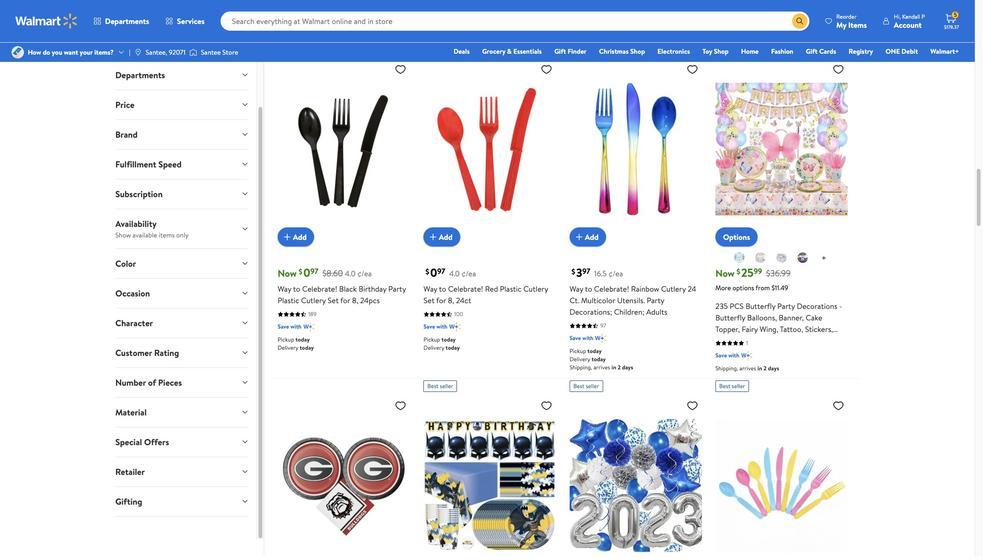 Task type: locate. For each thing, give the bounding box(es) containing it.
0 horizontal spatial set
[[328, 295, 339, 306]]

material tab
[[108, 398, 257, 427]]

2 8, from the left
[[448, 295, 454, 306]]

100
[[455, 310, 463, 318]]

departments up |
[[105, 16, 149, 26]]

1 horizontal spatial to
[[439, 284, 447, 294]]

0 horizontal spatial plastic
[[278, 295, 299, 306]]

best for packed party 'party time' plastic cutlery, 18ct. image
[[720, 382, 731, 390]]

now down add to cart image
[[278, 267, 297, 280]]

2 to from the left
[[439, 284, 447, 294]]

0 vertical spatial butterfly
[[746, 301, 776, 311]]

3 add from the left
[[585, 232, 599, 242]]

dark purple-l image
[[797, 252, 809, 263]]

to inside now $ 0 97 $8.60 4.0 ¢/ea way to celebrate! black birthday party plastic cutlery set for 8, 24pcs
[[293, 284, 300, 294]]

97
[[311, 266, 319, 277], [438, 266, 446, 277], [583, 266, 591, 277], [601, 322, 607, 330]]

3 add button from the left
[[570, 227, 607, 247]]

0 horizontal spatial for
[[341, 295, 351, 306]]

gift for gift cards
[[806, 47, 818, 56]]

1 horizontal spatial party
[[647, 295, 665, 306]]

1 horizontal spatial shop
[[714, 47, 729, 56]]

1 horizontal spatial add button
[[424, 227, 461, 247]]

now
[[278, 267, 297, 280], [716, 267, 735, 280]]

pickup today delivery today for $
[[278, 335, 314, 352]]

butterfly up "topper,"
[[716, 312, 746, 323]]

set inside now $ 0 97 $8.60 4.0 ¢/ea way to celebrate! black birthday party plastic cutlery set for 8, 24pcs
[[328, 295, 339, 306]]

3 to from the left
[[585, 284, 593, 294]]

customer
[[115, 347, 152, 359]]

celebrate! inside $ 3 97 16.5 ¢/ea way to celebrate! rainbow cutlery 24 ct. multicolor utensils. party decorations; children; adults
[[594, 284, 630, 294]]

grocery & essentials
[[482, 47, 542, 56]]

0 horizontal spatial now
[[278, 267, 297, 280]]

1
[[747, 339, 749, 347]]

1 horizontal spatial pickup today delivery today
[[424, 335, 460, 352]]

shipping, arrives in 2 days up pick
[[278, 12, 342, 20]]

retailer
[[115, 466, 145, 478]]

 image
[[12, 46, 24, 59], [190, 48, 197, 57], [134, 48, 142, 56]]

24
[[688, 284, 697, 294]]

2 gift from the left
[[806, 47, 818, 56]]

seller for batman party supplies | batman birthday decorations | includes batman plates, table cover, masks, napkins and batman banner | superhero birthday decorations and batman decor for boys serves 16 image
[[440, 382, 454, 390]]

special offers tab
[[108, 427, 257, 457]]

 image for how do you want your items?
[[12, 46, 24, 59]]

number of pieces button
[[108, 368, 257, 397]]

0 horizontal spatial pickup today delivery today
[[278, 335, 314, 352]]

4.0 up '24ct' at bottom
[[450, 268, 460, 279]]

1 horizontal spatial add
[[439, 232, 453, 242]]

gift inside the gift finder link
[[555, 47, 566, 56]]

1 gift from the left
[[555, 47, 566, 56]]

1 vertical spatial departments
[[115, 69, 165, 81]]

1 to from the left
[[293, 284, 300, 294]]

number of pieces
[[115, 377, 182, 389]]

shipping, inside pickup today delivery today shipping, arrives in 2 days
[[570, 363, 593, 371]]

price tab
[[108, 90, 257, 119]]

1 horizontal spatial ¢/ea
[[462, 268, 476, 279]]

cutlery inside now $ 0 97 $8.60 4.0 ¢/ea way to celebrate! black birthday party plastic cutlery set for 8, 24pcs
[[301, 295, 326, 306]]

walmart plus image
[[304, 322, 315, 332], [450, 322, 461, 332], [596, 334, 607, 343]]

p
[[922, 12, 926, 20]]

pickup today delivery today down 189
[[278, 335, 314, 352]]

for inside now $ 0 97 $8.60 4.0 ¢/ea way to celebrate! black birthday party plastic cutlery set for 8, 24pcs
[[341, 295, 351, 306]]

1 vertical spatial departments button
[[108, 60, 257, 90]]

¢/ea inside $ 3 97 16.5 ¢/ea way to celebrate! rainbow cutlery 24 ct. multicolor utensils. party decorations; children; adults
[[609, 268, 624, 279]]

0 vertical spatial departments
[[105, 16, 149, 26]]

1 horizontal spatial plastic
[[500, 284, 522, 294]]

colorful s image
[[776, 252, 788, 263]]

birthday inside now $ 0 97 $8.60 4.0 ¢/ea way to celebrate! black birthday party plastic cutlery set for 8, 24pcs
[[359, 284, 387, 294]]

0 horizontal spatial walmart plus image
[[304, 322, 315, 332]]

8, left '24ct' at bottom
[[448, 295, 454, 306]]

to inside $ 0 97 4.0 ¢/ea way to celebrate! red plastic cutlery set for 8, 24ct
[[439, 284, 447, 294]]

guest
[[727, 359, 746, 369]]

topper,
[[716, 324, 741, 335]]

2 0 from the left
[[431, 264, 438, 281]]

walmart plus image down "100"
[[450, 322, 461, 332]]

toy
[[703, 47, 713, 56]]

santee
[[201, 47, 221, 57]]

Search search field
[[221, 12, 810, 31]]

0 vertical spatial plastic
[[500, 284, 522, 294]]

add to cart image
[[282, 231, 293, 243]]

4 $ from the left
[[737, 266, 741, 277]]

1 celebrate! from the left
[[302, 284, 338, 294]]

departments button down 92071
[[108, 60, 257, 90]]

christmas shop
[[600, 47, 645, 56]]

availability show available items only
[[115, 218, 189, 240]]

2 add button from the left
[[424, 227, 461, 247]]

 image right |
[[134, 48, 142, 56]]

1 horizontal spatial for
[[437, 295, 446, 306]]

0 horizontal spatial to
[[293, 284, 300, 294]]

cake
[[806, 312, 823, 323]]

1 0 from the left
[[304, 264, 311, 281]]

pickup today delivery today down "100"
[[424, 335, 460, 352]]

with for 0
[[437, 323, 448, 331]]

plastic inside $ 0 97 4.0 ¢/ea way to celebrate! red plastic cutlery set for 8, 24ct
[[500, 284, 522, 294]]

for down black
[[341, 295, 351, 306]]

now inside now $ 25 99 $36.99 more options from $11.49
[[716, 267, 735, 280]]

gift finder
[[555, 47, 587, 56]]

tattoo,
[[781, 324, 804, 335]]

walmart plus image for 3
[[596, 334, 607, 343]]

special offers button
[[108, 427, 257, 457]]

delivery for 0
[[424, 344, 445, 352]]

packed party 'party time' plastic cutlery, 18ct. image
[[716, 396, 849, 556]]

set inside $ 0 97 4.0 ¢/ea way to celebrate! red plastic cutlery set for 8, 24ct
[[424, 295, 435, 306]]

1 now from the left
[[278, 267, 297, 280]]

$11.49
[[772, 283, 789, 293]]

1 8, from the left
[[352, 295, 359, 306]]

fashion link
[[767, 46, 798, 57]]

walmart plus image up pickup today delivery today shipping, arrives in 2 days
[[596, 334, 607, 343]]

shop for christmas shop
[[631, 47, 645, 56]]

departments down |
[[115, 69, 165, 81]]

2 horizontal spatial ¢/ea
[[609, 268, 624, 279]]

character tab
[[108, 308, 257, 338]]

0 horizontal spatial party
[[389, 284, 406, 294]]

now $ 25 99 $36.99 more options from $11.49
[[716, 264, 791, 293]]

christmas
[[600, 47, 629, 56]]

pickup today delivery today for 0
[[424, 335, 460, 352]]

1 add to cart image from the left
[[428, 231, 439, 243]]

3 celebrate! from the left
[[594, 284, 630, 294]]

2 inside pickup today delivery today shipping, arrives in 2 days
[[618, 363, 621, 371]]

0 horizontal spatial cutlery
[[301, 295, 326, 306]]

seller for 2023 balloons party supplies 2023 graduation decorations silver and blue - blue silver paper pompoms blue confetti balloons and star balloons for graduation party class of 2023 party decorations image
[[586, 382, 600, 390]]

ct.
[[570, 295, 580, 306]]

3 $ from the left
[[572, 266, 576, 277]]

walmart plus image down 189
[[304, 322, 315, 332]]

2 horizontal spatial  image
[[190, 48, 197, 57]]

special offers
[[115, 436, 169, 448]]

0 vertical spatial departments button
[[85, 10, 157, 33]]

0 horizontal spatial 4.0
[[345, 268, 356, 279]]

departments button
[[85, 10, 157, 33], [108, 60, 257, 90]]

retailer tab
[[108, 457, 257, 486]]

with for 3
[[583, 334, 594, 342]]

¢/ea right 16.5
[[609, 268, 624, 279]]

1 horizontal spatial  image
[[134, 48, 142, 56]]

colorful l image
[[755, 252, 767, 263]]

2 set from the left
[[424, 295, 435, 306]]

brand button
[[108, 120, 257, 149]]

1 way from the left
[[278, 284, 292, 294]]

deals
[[454, 47, 470, 56]]

add for 3
[[585, 232, 599, 242]]

2 $ from the left
[[426, 266, 430, 277]]

celebrate! up '24ct' at bottom
[[448, 284, 484, 294]]

set down $8.60 at the left
[[328, 295, 339, 306]]

add for $
[[293, 232, 307, 242]]

189
[[309, 310, 317, 318]]

1 horizontal spatial add to cart image
[[574, 231, 585, 243]]

2 horizontal spatial party
[[778, 301, 796, 311]]

for left '24ct' at bottom
[[437, 295, 446, 306]]

departments button up |
[[85, 10, 157, 33]]

number of pieces tab
[[108, 368, 257, 397]]

¢/ea up '24ct' at bottom
[[462, 268, 476, 279]]

1 set from the left
[[328, 295, 339, 306]]

for up serves
[[838, 335, 848, 346]]

 image left how
[[12, 46, 24, 59]]

shipping,
[[278, 12, 301, 20], [424, 12, 447, 20], [716, 28, 739, 36], [570, 363, 593, 371], [716, 364, 739, 372]]

options
[[724, 232, 751, 242]]

gifting tab
[[108, 487, 257, 516]]

1 horizontal spatial set
[[424, 295, 435, 306]]

1 vertical spatial birthday
[[757, 347, 785, 358]]

celebrate! inside $ 0 97 4.0 ¢/ea way to celebrate! red plastic cutlery set for 8, 24ct
[[448, 284, 484, 294]]

3
[[577, 264, 583, 281]]

1 horizontal spatial 4.0
[[450, 268, 460, 279]]

2 way from the left
[[424, 284, 438, 294]]

1 vertical spatial plastic
[[278, 295, 299, 306]]

registry link
[[845, 46, 878, 57]]

1 $ from the left
[[299, 266, 303, 277]]

2 4.0 from the left
[[450, 268, 460, 279]]

how do you want your items?
[[28, 47, 114, 57]]

cutlery right red
[[524, 284, 549, 294]]

now inside now $ 0 97 $8.60 4.0 ¢/ea way to celebrate! black birthday party plastic cutlery set for 8, 24pcs
[[278, 267, 297, 280]]

0 horizontal spatial add button
[[278, 227, 315, 247]]

arrives
[[302, 12, 318, 20], [448, 12, 465, 20], [740, 28, 757, 36], [594, 363, 611, 371], [740, 364, 757, 372]]

way for 0
[[424, 284, 438, 294]]

decorations
[[797, 301, 838, 311]]

store
[[223, 47, 238, 57]]

0 horizontal spatial 0
[[304, 264, 311, 281]]

way inside $ 0 97 4.0 ¢/ea way to celebrate! red plastic cutlery set for 8, 24ct
[[424, 284, 438, 294]]

cutlery
[[524, 284, 549, 294], [662, 284, 686, 294], [301, 295, 326, 306]]

gift cards
[[806, 47, 837, 56]]

way inside $ 3 97 16.5 ¢/ea way to celebrate! rainbow cutlery 24 ct. multicolor utensils. party decorations; children; adults
[[570, 284, 584, 294]]

2 add from the left
[[439, 232, 453, 242]]

2 horizontal spatial for
[[838, 335, 848, 346]]

birthday
[[359, 284, 387, 294], [757, 347, 785, 358]]

1 horizontal spatial celebrate!
[[448, 284, 484, 294]]

2 celebrate! from the left
[[448, 284, 484, 294]]

0 horizontal spatial shop
[[631, 47, 645, 56]]

8, down black
[[352, 295, 359, 306]]

pcs
[[730, 301, 744, 311]]

university of georgia party supplies pack with lunch plates and napkins for 16 guests image
[[278, 396, 410, 556]]

celebrate! for 3
[[594, 284, 630, 294]]

to
[[293, 284, 300, 294], [439, 284, 447, 294], [585, 284, 593, 294]]

0 horizontal spatial way
[[278, 284, 292, 294]]

0 horizontal spatial add to cart image
[[428, 231, 439, 243]]

2 now from the left
[[716, 267, 735, 280]]

2 horizontal spatial add
[[585, 232, 599, 242]]

1 add from the left
[[293, 232, 307, 242]]

banner,
[[779, 312, 804, 323]]

celebrate!
[[302, 284, 338, 294], [448, 284, 484, 294], [594, 284, 630, 294]]

3 ¢/ea from the left
[[609, 268, 624, 279]]

options link
[[716, 227, 758, 247]]

red
[[485, 284, 498, 294]]

0
[[304, 264, 311, 281], [431, 264, 438, 281]]

0 horizontal spatial  image
[[12, 46, 24, 59]]

2 shop from the left
[[714, 47, 729, 56]]

shop inside toy shop link
[[714, 47, 729, 56]]

cutlery inside $ 3 97 16.5 ¢/ea way to celebrate! rainbow cutlery 24 ct. multicolor utensils. party decorations; children; adults
[[662, 284, 686, 294]]

butterfly up balloons, on the right bottom of page
[[746, 301, 776, 311]]

kendall
[[903, 12, 921, 20]]

days
[[330, 12, 342, 20], [476, 12, 488, 20], [769, 28, 780, 36], [622, 363, 634, 371], [769, 364, 780, 372]]

$36.99
[[767, 267, 791, 279]]

add to favorites list, university of georgia party supplies pack with lunch plates and napkins for 16 guests image
[[395, 400, 407, 412]]

|
[[129, 47, 130, 57]]

1 shop from the left
[[631, 47, 645, 56]]

1 horizontal spatial 8,
[[448, 295, 454, 306]]

save for $
[[278, 323, 289, 331]]

girl
[[716, 347, 728, 358]]

save for 3
[[570, 334, 581, 342]]

departments
[[105, 16, 149, 26], [115, 69, 165, 81]]

0 horizontal spatial 8,
[[352, 295, 359, 306]]

celebrate! up multicolor
[[594, 284, 630, 294]]

to inside $ 3 97 16.5 ¢/ea way to celebrate! rainbow cutlery 24 ct. multicolor utensils. party decorations; children; adults
[[585, 284, 593, 294]]

best for 2023 balloons party supplies 2023 graduation decorations silver and blue - blue silver paper pompoms blue confetti balloons and star balloons for graduation party class of 2023 party decorations image
[[574, 382, 585, 390]]

&
[[508, 47, 512, 56]]

santee, 92071
[[146, 47, 186, 57]]

occasion tab
[[108, 279, 257, 308]]

2 horizontal spatial cutlery
[[662, 284, 686, 294]]

1 pickup today delivery today from the left
[[278, 335, 314, 352]]

1 horizontal spatial way
[[424, 284, 438, 294]]

shipping, arrives in 2 days down walmart plus icon
[[716, 364, 780, 372]]

shop right toy
[[714, 47, 729, 56]]

brand tab
[[108, 120, 257, 149]]

¢/ea inside $ 0 97 4.0 ¢/ea way to celebrate! red plastic cutlery set for 8, 24ct
[[462, 268, 476, 279]]

2
[[326, 12, 329, 20], [472, 12, 475, 20], [764, 28, 767, 36], [618, 363, 621, 371], [764, 364, 767, 372]]

0 horizontal spatial delivery
[[278, 344, 299, 352]]

gift left cards
[[806, 47, 818, 56]]

cutlery left 24
[[662, 284, 686, 294]]

now up more on the bottom right of page
[[716, 267, 735, 280]]

4.0 inside $ 0 97 4.0 ¢/ea way to celebrate! red plastic cutlery set for 8, 24ct
[[450, 268, 460, 279]]

set left '24ct' at bottom
[[424, 295, 435, 306]]

subscription tab
[[108, 179, 257, 209]]

one
[[886, 47, 901, 56]]

registry
[[849, 47, 874, 56]]

cutlery up 189
[[301, 295, 326, 306]]

add for 0
[[439, 232, 453, 242]]

reorder my items
[[837, 12, 868, 30]]

0 horizontal spatial celebrate!
[[302, 284, 338, 294]]

0 horizontal spatial add
[[293, 232, 307, 242]]

1 horizontal spatial delivery
[[424, 344, 445, 352]]

to for 3
[[585, 284, 593, 294]]

walmart plus image for 0
[[450, 322, 461, 332]]

birthday up '24pcs'
[[359, 284, 387, 294]]

finder
[[568, 47, 587, 56]]

2 horizontal spatial to
[[585, 284, 593, 294]]

best seller
[[428, 46, 454, 54], [428, 382, 454, 390], [574, 382, 600, 390], [720, 382, 746, 390]]

way
[[278, 284, 292, 294], [424, 284, 438, 294], [570, 284, 584, 294]]

now for 0
[[278, 267, 297, 280]]

way to celebrate! rainbow cutlery 24 ct. multicolor utensils. party decorations; children; adults image
[[570, 60, 703, 239]]

2 horizontal spatial way
[[570, 284, 584, 294]]

shop for toy shop
[[714, 47, 729, 56]]

1 horizontal spatial walmart plus image
[[450, 322, 461, 332]]

1 ¢/ea from the left
[[358, 268, 372, 279]]

gift left the in
[[555, 47, 566, 56]]

birthday down cups
[[757, 347, 785, 358]]

$ inside $ 0 97 4.0 ¢/ea way to celebrate! red plastic cutlery set for 8, 24ct
[[426, 266, 430, 277]]

your
[[80, 47, 93, 57]]

plastic inside now $ 0 97 $8.60 4.0 ¢/ea way to celebrate! black birthday party plastic cutlery set for 8, 24pcs
[[278, 295, 299, 306]]

¢/ea up '24pcs'
[[358, 268, 372, 279]]

3 way from the left
[[570, 284, 584, 294]]

$
[[299, 266, 303, 277], [426, 266, 430, 277], [572, 266, 576, 277], [737, 266, 741, 277]]

for inside the 235 pcs butterfly party decorations - butterfly balloons, banner, cake topper, fairy wing, tattoo, stickers, plates, napkins, cups and tablecloth for girl women birthday supplies, serves 20 guest
[[838, 335, 848, 346]]

essentials
[[514, 47, 542, 56]]

electronics link
[[654, 46, 695, 57]]

0 horizontal spatial birthday
[[359, 284, 387, 294]]

only
[[176, 230, 189, 240]]

24pcs
[[360, 295, 380, 306]]

1 4.0 from the left
[[345, 268, 356, 279]]

1 horizontal spatial cutlery
[[524, 284, 549, 294]]

4.0 up black
[[345, 268, 356, 279]]

deals link
[[450, 46, 474, 57]]

from
[[756, 283, 771, 293]]

walmart plus image
[[742, 351, 753, 360]]

save with
[[278, 323, 302, 331], [424, 323, 448, 331], [570, 334, 594, 342], [716, 351, 740, 359]]

save with for $
[[278, 323, 302, 331]]

2 horizontal spatial celebrate!
[[594, 284, 630, 294]]

0 horizontal spatial ¢/ea
[[358, 268, 372, 279]]

2 horizontal spatial add button
[[570, 227, 607, 247]]

batman party supplies | batman birthday decorations | includes batman plates, table cover, masks, napkins and batman banner | superhero birthday decorations and batman decor for boys serves 16 image
[[424, 396, 557, 556]]

1 horizontal spatial 0
[[431, 264, 438, 281]]

delivery for $
[[278, 344, 299, 352]]

235 pcs butterfly party decorations - butterfly balloons, banner, cake topper, fairy wing, tattoo, stickers, plates, napkins, cups and tablecloth for girl women birthday supplies, serves 20 guest image
[[716, 60, 849, 239]]

party
[[389, 284, 406, 294], [647, 295, 665, 306], [778, 301, 796, 311]]

1 horizontal spatial gift
[[806, 47, 818, 56]]

0 inside now $ 0 97 $8.60 4.0 ¢/ea way to celebrate! black birthday party plastic cutlery set for 8, 24pcs
[[304, 264, 311, 281]]

party inside the 235 pcs butterfly party decorations - butterfly balloons, banner, cake topper, fairy wing, tattoo, stickers, plates, napkins, cups and tablecloth for girl women birthday supplies, serves 20 guest
[[778, 301, 796, 311]]

1 horizontal spatial birthday
[[757, 347, 785, 358]]

today
[[734, 12, 748, 20], [296, 335, 310, 344], [442, 335, 456, 344], [300, 344, 314, 352], [446, 344, 460, 352], [588, 347, 602, 355], [592, 355, 606, 363]]

2 horizontal spatial delivery
[[570, 355, 591, 363]]

2 pickup today delivery today from the left
[[424, 335, 460, 352]]

celebrate! down $8.60 at the left
[[302, 284, 338, 294]]

gift inside gift cards link
[[806, 47, 818, 56]]

shop inside christmas shop link
[[631, 47, 645, 56]]

 image right 92071
[[190, 48, 197, 57]]

items
[[159, 230, 175, 240]]

0 vertical spatial birthday
[[359, 284, 387, 294]]

2 horizontal spatial walmart plus image
[[596, 334, 607, 343]]

add to cart image
[[428, 231, 439, 243], [574, 231, 585, 243]]

0 horizontal spatial gift
[[555, 47, 566, 56]]

shop right carts
[[631, 47, 645, 56]]

2 add to cart image from the left
[[574, 231, 585, 243]]

$ inside now $ 0 97 $8.60 4.0 ¢/ea way to celebrate! black birthday party plastic cutlery set for 8, 24pcs
[[299, 266, 303, 277]]

2 ¢/ea from the left
[[462, 268, 476, 279]]

people's
[[588, 46, 608, 54]]

you
[[52, 47, 62, 57]]

$ inside $ 3 97 16.5 ¢/ea way to celebrate! rainbow cutlery 24 ct. multicolor utensils. party decorations; children; adults
[[572, 266, 576, 277]]

1 horizontal spatial now
[[716, 267, 735, 280]]

way inside now $ 0 97 $8.60 4.0 ¢/ea way to celebrate! black birthday party plastic cutlery set for 8, 24pcs
[[278, 284, 292, 294]]

1 add button from the left
[[278, 227, 315, 247]]



Task type: describe. For each thing, give the bounding box(es) containing it.
party inside now $ 0 97 $8.60 4.0 ¢/ea way to celebrate! black birthday party plastic cutlery set for 8, 24pcs
[[389, 284, 406, 294]]

5 $178.37
[[945, 11, 960, 30]]

serves
[[818, 347, 840, 358]]

¢/ea for 0
[[462, 268, 476, 279]]

number
[[115, 377, 146, 389]]

color tab
[[108, 249, 257, 278]]

add to favorites list, 235 pcs butterfly party decorations - butterfly balloons, banner, cake topper, fairy wing, tattoo, stickers, plates, napkins, cups and tablecloth for girl women birthday supplies, serves 20 guest image
[[833, 64, 845, 76]]

search icon image
[[797, 17, 804, 25]]

20
[[716, 359, 725, 369]]

grocery
[[482, 47, 506, 56]]

celebrate! for 0
[[448, 284, 484, 294]]

in inside pickup today delivery today shipping, arrives in 2 days
[[612, 363, 617, 371]]

gift cards link
[[802, 46, 841, 57]]

delivery inside pickup today delivery today shipping, arrives in 2 days
[[570, 355, 591, 363]]

25
[[742, 264, 754, 281]]

add button for $
[[278, 227, 315, 247]]

subscription
[[115, 188, 163, 200]]

save with for 3
[[570, 334, 594, 342]]

carts
[[610, 46, 622, 54]]

 image for santee, 92071
[[134, 48, 142, 56]]

fulfillment
[[115, 158, 156, 170]]

+
[[822, 252, 827, 264]]

seller for packed party 'party time' plastic cutlery, 18ct. image
[[732, 382, 746, 390]]

customer rating tab
[[108, 338, 257, 367]]

235
[[716, 301, 728, 311]]

16.5
[[595, 268, 607, 279]]

home
[[742, 47, 759, 56]]

plates,
[[716, 335, 738, 346]]

way for 3
[[570, 284, 584, 294]]

2023 balloons party supplies 2023 graduation decorations silver and blue - blue silver paper pompoms blue confetti balloons and star balloons for graduation party class of 2023 party decorations image
[[570, 396, 703, 556]]

supplies,
[[787, 347, 816, 358]]

+ button
[[814, 251, 835, 266]]

best seller for batman party supplies | batman birthday decorations | includes batman plates, table cover, masks, napkins and batman banner | superhero birthday decorations and batman decor for boys serves 16 image
[[428, 382, 454, 390]]

add to favorites list, batman party supplies | batman birthday decorations | includes batman plates, table cover, masks, napkins and batman banner | superhero birthday decorations and batman decor for boys serves 16 image
[[541, 400, 553, 412]]

in 50+ people's carts
[[570, 46, 622, 54]]

reorder
[[837, 12, 857, 20]]

pick
[[302, 46, 312, 54]]

fulfillment speed
[[115, 158, 182, 170]]

Walmart Site-Wide search field
[[221, 12, 810, 31]]

birthday inside the 235 pcs butterfly party decorations - butterfly balloons, banner, cake topper, fairy wing, tattoo, stickers, plates, napkins, cups and tablecloth for girl women birthday supplies, serves 20 guest
[[757, 347, 785, 358]]

walmart plus image for $
[[304, 322, 315, 332]]

add button for 0
[[424, 227, 461, 247]]

offers
[[144, 436, 169, 448]]

 image for santee store
[[190, 48, 197, 57]]

balloons,
[[748, 312, 778, 323]]

stickers,
[[806, 324, 834, 335]]

retailer button
[[108, 457, 257, 486]]

cups
[[770, 335, 786, 346]]

christmas shop link
[[595, 46, 650, 57]]

my
[[837, 19, 847, 30]]

arrives inside pickup today delivery today shipping, arrives in 2 days
[[594, 363, 611, 371]]

way to celebrate! red plastic cutlery set for 8, 24ct image
[[424, 60, 557, 239]]

8, inside now $ 0 97 $8.60 4.0 ¢/ea way to celebrate! black birthday party plastic cutlery set for 8, 24pcs
[[352, 295, 359, 306]]

options
[[733, 283, 755, 293]]

celebrate! inside now $ 0 97 $8.60 4.0 ¢/ea way to celebrate! black birthday party plastic cutlery set for 8, 24pcs
[[302, 284, 338, 294]]

services button
[[157, 10, 213, 33]]

pickup today
[[716, 12, 748, 20]]

$178.37
[[945, 24, 960, 30]]

children;
[[614, 307, 645, 317]]

fulfillment speed tab
[[108, 150, 257, 179]]

customer rating
[[115, 347, 179, 359]]

97 inside $ 3 97 16.5 ¢/ea way to celebrate! rainbow cutlery 24 ct. multicolor utensils. party decorations; children; adults
[[583, 266, 591, 277]]

97 inside $ 0 97 4.0 ¢/ea way to celebrate! red plastic cutlery set for 8, 24ct
[[438, 266, 446, 277]]

best seller for packed party 'party time' plastic cutlery, 18ct. image
[[720, 382, 746, 390]]

shipping, arrives in 2 days up home
[[716, 28, 780, 36]]

¢/ea for 3
[[609, 268, 624, 279]]

black
[[339, 284, 357, 294]]

best seller for 2023 balloons party supplies 2023 graduation decorations silver and blue - blue silver paper pompoms blue confetti balloons and star balloons for graduation party class of 2023 party decorations image
[[574, 382, 600, 390]]

walmart+ link
[[927, 46, 964, 57]]

92071
[[169, 47, 186, 57]]

gifting button
[[108, 487, 257, 516]]

available
[[133, 230, 157, 240]]

pickup inside pickup today delivery today shipping, arrives in 2 days
[[570, 347, 587, 355]]

tablecloth
[[802, 335, 836, 346]]

best for batman party supplies | batman birthday decorations | includes batman plates, table cover, masks, napkins and batman banner | superhero birthday decorations and batman decor for boys serves 16 image
[[428, 382, 439, 390]]

gift finder link
[[550, 46, 591, 57]]

availability tab
[[108, 209, 257, 248]]

grocery & essentials link
[[478, 46, 547, 57]]

pieces
[[158, 377, 182, 389]]

1 vertical spatial butterfly
[[716, 312, 746, 323]]

party inside $ 3 97 16.5 ¢/ea way to celebrate! rainbow cutlery 24 ct. multicolor utensils. party decorations; children; adults
[[647, 295, 665, 306]]

99
[[754, 266, 763, 277]]

rating
[[154, 347, 179, 359]]

for inside $ 0 97 4.0 ¢/ea way to celebrate! red plastic cutlery set for 8, 24ct
[[437, 295, 446, 306]]

add to cart image for 0
[[428, 231, 439, 243]]

gift for gift finder
[[555, 47, 566, 56]]

8, inside $ 0 97 4.0 ¢/ea way to celebrate! red plastic cutlery set for 8, 24ct
[[448, 295, 454, 306]]

97 inside now $ 0 97 $8.60 4.0 ¢/ea way to celebrate! black birthday party plastic cutlery set for 8, 24pcs
[[311, 266, 319, 277]]

departments inside tab
[[115, 69, 165, 81]]

add to favorites list, way to celebrate! black birthday party plastic cutlery set for 8, 24pcs image
[[395, 64, 407, 76]]

electronics
[[658, 47, 691, 56]]

$8.60
[[323, 267, 343, 279]]

special
[[115, 436, 142, 448]]

wing,
[[760, 324, 779, 335]]

adults
[[647, 307, 668, 317]]

add to favorites list, 2023 balloons party supplies 2023 graduation decorations silver and blue - blue silver paper pompoms blue confetti balloons and star balloons for graduation party class of 2023 party decorations image
[[687, 400, 699, 412]]

save for 0
[[424, 323, 435, 331]]

price
[[115, 99, 135, 111]]

add to favorites list, packed party 'party time' plastic cutlery, 18ct. image
[[833, 400, 845, 412]]

add to favorites list, way to celebrate! red plastic cutlery set for 8, 24ct image
[[541, 64, 553, 76]]

walmart+
[[931, 47, 960, 56]]

subscription button
[[108, 179, 257, 209]]

0 inside $ 0 97 4.0 ¢/ea way to celebrate! red plastic cutlery set for 8, 24ct
[[431, 264, 438, 281]]

customer rating button
[[108, 338, 257, 367]]

4.0 inside now $ 0 97 $8.60 4.0 ¢/ea way to celebrate! black birthday party plastic cutlery set for 8, 24pcs
[[345, 268, 356, 279]]

50+
[[576, 46, 586, 54]]

¢/ea inside now $ 0 97 $8.60 4.0 ¢/ea way to celebrate! black birthday party plastic cutlery set for 8, 24pcs
[[358, 268, 372, 279]]

days inside pickup today delivery today shipping, arrives in 2 days
[[622, 363, 634, 371]]

save with for 0
[[424, 323, 448, 331]]

cutlery inside $ 0 97 4.0 ¢/ea way to celebrate! red plastic cutlery set for 8, 24ct
[[524, 284, 549, 294]]

color button
[[108, 249, 257, 278]]

popular
[[282, 46, 301, 54]]

walmart image
[[15, 13, 78, 29]]

how
[[28, 47, 41, 57]]

add button for 3
[[570, 227, 607, 247]]

character button
[[108, 308, 257, 338]]

in
[[570, 46, 575, 54]]

now for 25
[[716, 267, 735, 280]]

one debit link
[[882, 46, 923, 57]]

blue image
[[734, 252, 746, 263]]

to for 0
[[439, 284, 447, 294]]

one debit
[[886, 47, 919, 56]]

add to favorites list, way to celebrate! rainbow cutlery 24 ct. multicolor utensils. party decorations; children; adults image
[[687, 64, 699, 76]]

departments tab
[[108, 60, 257, 90]]

napkins,
[[740, 335, 768, 346]]

price button
[[108, 90, 257, 119]]

$ 3 97 16.5 ¢/ea way to celebrate! rainbow cutlery 24 ct. multicolor utensils. party decorations; children; adults
[[570, 264, 697, 317]]

hi, kendall p account
[[894, 12, 926, 30]]

way to celebrate! black birthday party plastic cutlery set for 8, 24pcs image
[[278, 60, 410, 239]]

shipping, arrives in 2 days up deals
[[424, 12, 488, 20]]

add to cart image for 3
[[574, 231, 585, 243]]

235 pcs butterfly party decorations - butterfly balloons, banner, cake topper, fairy wing, tattoo, stickers, plates, napkins, cups and tablecloth for girl women birthday supplies, serves 20 guest
[[716, 301, 848, 369]]

santee store
[[201, 47, 238, 57]]

utensils.
[[618, 295, 645, 306]]

and
[[788, 335, 800, 346]]

24ct
[[456, 295, 472, 306]]

brand
[[115, 128, 138, 140]]

account
[[894, 19, 922, 30]]

with for $
[[291, 323, 302, 331]]

$ inside now $ 25 99 $36.99 more options from $11.49
[[737, 266, 741, 277]]



Task type: vqa. For each thing, say whether or not it's contained in the screenshot.
8, in Now $ 0 97 $8.60 4.0 ¢/ea Way to Celebrate! Black Birthday Party Plastic Cutlery Set for 8, 24pcs
yes



